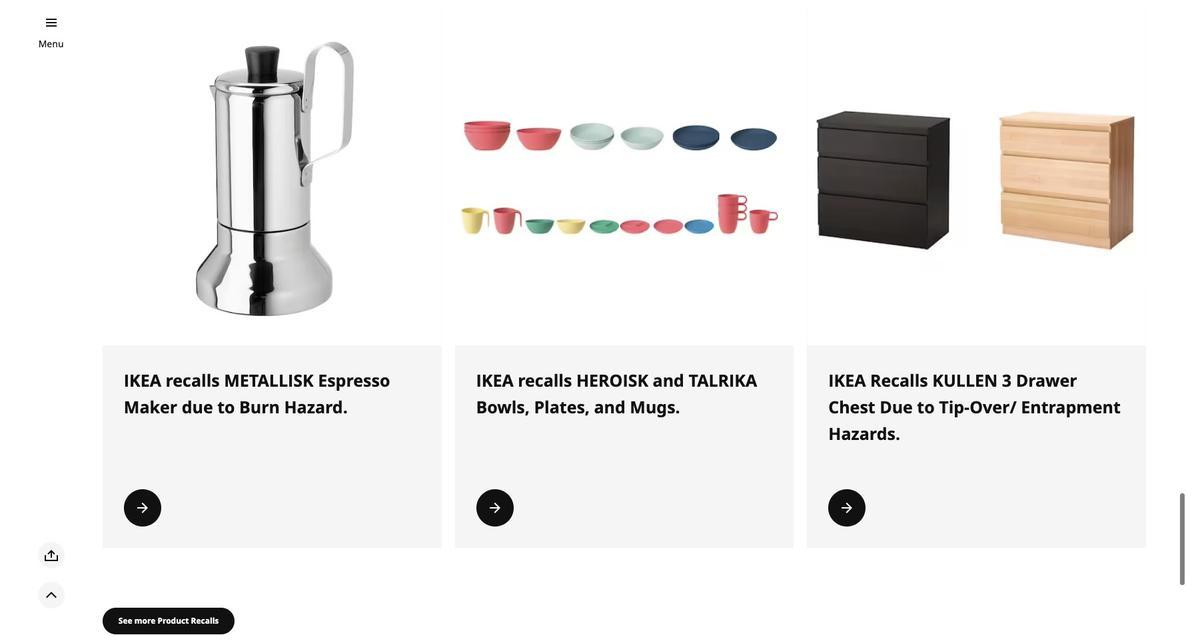 Task type: describe. For each thing, give the bounding box(es) containing it.
recalls for bowls,
[[518, 370, 572, 392]]

to inside ikea recalls metallisk espresso maker due to burn hazard.
[[217, 396, 235, 419]]

recalls inside ikea recalls kullen 3 drawer chest due to tip-over/ entrapment hazards.
[[871, 370, 928, 392]]

product
[[158, 616, 189, 627]]

more
[[134, 616, 156, 627]]

see
[[119, 616, 132, 627]]

see more product recalls button
[[103, 609, 235, 635]]

0 horizontal spatial and
[[594, 396, 626, 419]]

0 vertical spatial and
[[653, 370, 685, 392]]

kullen
[[933, 370, 998, 392]]

recalls for due
[[166, 370, 220, 392]]

mugs.
[[630, 396, 680, 419]]

bowls,
[[476, 396, 530, 419]]

chest
[[829, 396, 876, 419]]

heroisk
[[577, 370, 649, 392]]

3
[[1002, 370, 1012, 392]]

ikea recalls metallisk espresso maker due to burn hazard. link
[[103, 346, 442, 549]]

ikea recalls heroisk and talrika bowls, plates, and mugs.
[[476, 370, 757, 419]]



Task type: locate. For each thing, give the bounding box(es) containing it.
0 horizontal spatial recalls
[[191, 616, 219, 627]]

menu button
[[38, 37, 64, 51]]

2 to from the left
[[918, 396, 935, 419]]

0 horizontal spatial recalls
[[166, 370, 220, 392]]

ikea recalls metallisk espresso maker due to burn hazard.
[[124, 370, 390, 419]]

menu
[[38, 37, 64, 50]]

recalls inside button
[[191, 616, 219, 627]]

ikea inside the "ikea recalls heroisk and talrika bowls, plates, and mugs."
[[476, 370, 514, 392]]

entrapment
[[1021, 396, 1121, 419]]

1 horizontal spatial recalls
[[518, 370, 572, 392]]

ikea inside ikea recalls kullen 3 drawer chest due to tip-over/ entrapment hazards.
[[829, 370, 866, 392]]

1 vertical spatial recalls
[[191, 616, 219, 627]]

0 vertical spatial recalls
[[871, 370, 928, 392]]

recalls
[[871, 370, 928, 392], [191, 616, 219, 627]]

to inside ikea recalls kullen 3 drawer chest due to tip-over/ entrapment hazards.
[[918, 396, 935, 419]]

ikea recalls kullen 3 drawer chest due to tip-over/ entrapment hazards. link
[[807, 346, 1147, 549]]

and
[[653, 370, 685, 392], [594, 396, 626, 419]]

a metal espresso maker on a white background, linking to a product recall page. image
[[103, 7, 442, 346]]

recalls
[[166, 370, 220, 392], [518, 370, 572, 392]]

recalls right product
[[191, 616, 219, 627]]

0 horizontal spatial to
[[217, 396, 235, 419]]

to left tip-
[[918, 396, 935, 419]]

ikea inside ikea recalls metallisk espresso maker due to burn hazard.
[[124, 370, 161, 392]]

2 recalls from the left
[[518, 370, 572, 392]]

and up mugs.
[[653, 370, 685, 392]]

recalls inside the "ikea recalls heroisk and talrika bowls, plates, and mugs."
[[518, 370, 572, 392]]

recalls up due
[[871, 370, 928, 392]]

1 horizontal spatial and
[[653, 370, 685, 392]]

linking to kullen 3 drawer chest recall announcement page image
[[807, 7, 1147, 346]]

and down heroisk
[[594, 396, 626, 419]]

espresso
[[318, 370, 390, 392]]

1 ikea from the left
[[124, 370, 161, 392]]

over/
[[970, 396, 1017, 419]]

2 ikea from the left
[[476, 370, 514, 392]]

talrika
[[689, 370, 757, 392]]

1 recalls from the left
[[166, 370, 220, 392]]

recalls inside ikea recalls metallisk espresso maker due to burn hazard.
[[166, 370, 220, 392]]

ikea up the maker
[[124, 370, 161, 392]]

ikea up "chest"
[[829, 370, 866, 392]]

ikea recalls kullen 3 drawer chest due to tip-over/ entrapment hazards.
[[829, 370, 1121, 446]]

2 horizontal spatial ikea
[[829, 370, 866, 392]]

metallisk
[[224, 370, 314, 392]]

1 horizontal spatial ikea
[[476, 370, 514, 392]]

maker
[[124, 396, 177, 419]]

1 horizontal spatial to
[[918, 396, 935, 419]]

ikea recalls heroisk and talrika bowls, plates, and mugs. link
[[455, 346, 794, 549]]

1 horizontal spatial recalls
[[871, 370, 928, 392]]

1 to from the left
[[217, 396, 235, 419]]

recalls up due
[[166, 370, 220, 392]]

plates,
[[534, 396, 590, 419]]

ikea
[[124, 370, 161, 392], [476, 370, 514, 392], [829, 370, 866, 392]]

0 horizontal spatial ikea
[[124, 370, 161, 392]]

ikea up the bowls,
[[476, 370, 514, 392]]

1 vertical spatial and
[[594, 396, 626, 419]]

recalls up plates,
[[518, 370, 572, 392]]

ikea for ikea recalls heroisk and talrika bowls, plates, and mugs.
[[476, 370, 514, 392]]

several green, yellow, pink, and blue bowls, plates, and cups from the heroisk series lined up against a white background. image
[[455, 7, 794, 346]]

see more product recalls
[[119, 616, 219, 627]]

ikea for ikea recalls metallisk espresso maker due to burn hazard.
[[124, 370, 161, 392]]

3 ikea from the left
[[829, 370, 866, 392]]

drawer
[[1016, 370, 1078, 392]]

due
[[182, 396, 213, 419]]

hazards.
[[829, 423, 901, 446]]

to
[[217, 396, 235, 419], [918, 396, 935, 419]]

ikea for ikea recalls kullen 3 drawer chest due to tip-over/ entrapment hazards.
[[829, 370, 866, 392]]

to right due
[[217, 396, 235, 419]]

tip-
[[939, 396, 970, 419]]

due
[[880, 396, 913, 419]]

hazard.
[[284, 396, 348, 419]]

burn
[[239, 396, 280, 419]]



Task type: vqa. For each thing, say whether or not it's contained in the screenshot.
to inside "Ikea Recalls Kullen 3 Drawer Chest Due To Tip-Over/ Entrapment Hazards."
yes



